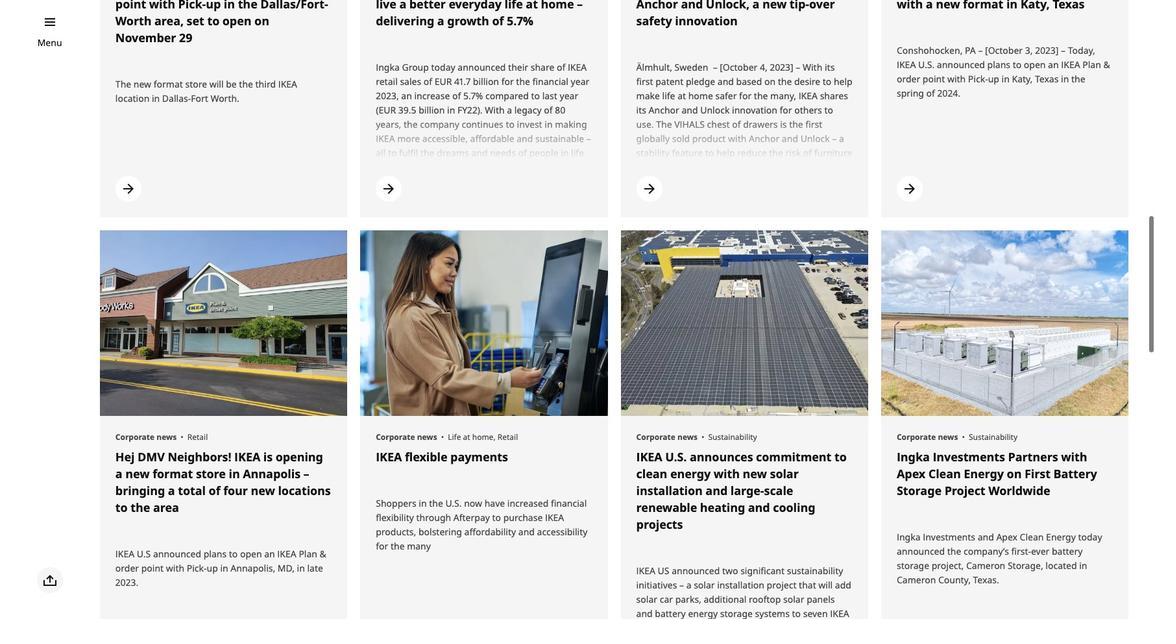 Task type: vqa. For each thing, say whether or not it's contained in the screenshot.
The Accessible, at the left of the page
yes



Task type: describe. For each thing, give the bounding box(es) containing it.
compared
[[486, 86, 529, 98]]

a inside ingka group today announced their share of ikea retail sales of eur 41.7 billion for the financial year 2023, an increase of 5.7% compared to last year (eur 39.5 billion in fy22). with a legacy of 80 years, the company continues to invest in making ikea more accessible, affordable and sustainable – all to fulfil the dreams and needs of people in life at home.
[[507, 100, 512, 112]]

in inside hej dmv neighbors! ikea is opening a new format store in annapolis – bringing a total of four new locations to the area
[[229, 462, 240, 478]]

the down "products,"
[[391, 536, 405, 549]]

corporate news for dmv
[[115, 428, 177, 439]]

spring
[[897, 83, 925, 95]]

news for investments
[[939, 428, 959, 439]]

the down reduce
[[764, 157, 778, 169]]

to left last at the left top
[[532, 86, 540, 98]]

and up heating
[[706, 479, 728, 495]]

many,
[[771, 86, 797, 98]]

point inside 'älmhult, sweden  – [october 4, 2023] – with its first patent pledge and based on the desire to help make life at home safer for the many, ikea shares its anchor and unlock innovation for others to use. the vihals chest of drawers is the first globally sold product with anchor and unlock – a stability feature to help reduce the risk of furniture tip-overs and a proof point to the ikea innovations journey on clothing storage furniture stability.'
[[728, 157, 751, 169]]

the right fulfil
[[421, 143, 435, 155]]

worldwide
[[989, 479, 1051, 495]]

1 vertical spatial year
[[560, 86, 579, 98]]

ikea down panels
[[831, 604, 850, 616]]

new inside ikea u.s. announces commitment to clean energy with new solar installation and large-scale renewable heating and cooling projects
[[743, 462, 768, 478]]

1 vertical spatial furniture
[[757, 171, 795, 184]]

– inside hej dmv neighbors! ikea is opening a new format store in annapolis – bringing a total of four new locations to the area
[[304, 462, 309, 478]]

across
[[660, 618, 688, 620]]

and inside ingka investments and apex clean energy today announced the company's first-ever battery storage project, cameron storage, located in cameron county, texas.
[[978, 527, 995, 540]]

to up shares
[[823, 71, 832, 84]]

to inside ikea u.s announced plans to open an ikea plan & order point with pick-up in annapolis, md, in late 2023.
[[229, 544, 238, 557]]

plan inside conshohocken, pa – [october 3, 2023] – today, ikea u.s. announced plans to open an ikea plan & order point with pick-up in katy, texas in the spring of 2024.
[[1083, 55, 1102, 67]]

up inside ikea u.s announced plans to open an ikea plan & order point with pick-up in annapolis, md, in late 2023.
[[207, 558, 218, 571]]

– up innovations
[[833, 129, 837, 141]]

& inside conshohocken, pa – [october 3, 2023] – today, ikea u.s. announced plans to open an ikea plan & order point with pick-up in katy, texas in the spring of 2024.
[[1104, 55, 1111, 67]]

in down sustainable
[[561, 143, 569, 155]]

rooftop
[[749, 590, 782, 602]]

significant
[[741, 561, 785, 573]]

point inside ikea u.s announced plans to open an ikea plan & order point with pick-up in annapolis, md, in late 2023.
[[141, 558, 164, 571]]

commitment
[[757, 445, 832, 461]]

announced inside conshohocken, pa – [october 3, 2023] – today, ikea u.s. announced plans to open an ikea plan & order point with pick-up in katy, texas in the spring of 2024.
[[938, 55, 986, 67]]

0 horizontal spatial billion
[[419, 100, 445, 112]]

1 vertical spatial help
[[717, 143, 736, 155]]

innovation
[[733, 100, 778, 112]]

to down reduce
[[753, 157, 762, 169]]

shoppers in the u.s. now have increased financial flexibility through afterpay to purchase ikea products, bolstering affordability and accessibility for the many
[[376, 494, 588, 549]]

investments for announced
[[924, 527, 976, 540]]

ikea inside ikea u.s. announces commitment to clean energy with new solar installation and large-scale renewable heating and cooling projects
[[637, 445, 663, 461]]

ikea right share
[[568, 57, 587, 69]]

now
[[464, 494, 483, 506]]

life at home retail
[[448, 428, 518, 439]]

desire
[[795, 71, 821, 84]]

– left today,
[[1062, 40, 1066, 53]]

order inside ikea u.s announced plans to open an ikea plan & order point with pick-up in annapolis, md, in late 2023.
[[115, 558, 139, 571]]

large-
[[731, 479, 765, 495]]

at inside ingka group today announced their share of ikea retail sales of eur 41.7 billion for the financial year 2023, an increase of 5.7% compared to last year (eur 39.5 billion in fy22). with a legacy of 80 years, the company continues to invest in making ikea more accessible, affordable and sustainable – all to fulfil the dreams and needs of people in life at home.
[[376, 157, 385, 169]]

with inside conshohocken, pa – [october 3, 2023] – today, ikea u.s. announced plans to open an ikea plan & order point with pick-up in katy, texas in the spring of 2024.
[[948, 69, 966, 81]]

announced inside ingka group today announced their share of ikea retail sales of eur 41.7 billion for the financial year 2023, an increase of 5.7% compared to last year (eur 39.5 billion in fy22). with a legacy of 80 years, the company continues to invest in making ikea more accessible, affordable and sustainable – all to fulfil the dreams and needs of people in life at home.
[[458, 57, 506, 69]]

pa
[[966, 40, 977, 53]]

innovations
[[802, 157, 852, 169]]

the new format store will be the third ikea location in dallas-fort worth. link
[[100, 0, 348, 214]]

of right risk
[[804, 143, 812, 155]]

ikea u.s. announces commitment to clean energy with new solar installation and large-scale renewable heating and cooling projects
[[637, 445, 847, 529]]

life inside 'älmhult, sweden  – [october 4, 2023] – with its first patent pledge and based on the desire to help make life at home safer for the many, ikea shares its anchor and unlock innovation for others to use. the vihals chest of drawers is the first globally sold product with anchor and unlock – a stability feature to help reduce the risk of furniture tip-overs and a proof point to the ikea innovations journey on clothing storage furniture stability.'
[[663, 86, 676, 98]]

– inside ikea us announced two significant sustainability initiatives – a solar installation project that will add solar car parks, additional rooftop solar panels and battery energy storage systems to seven ikea units across the country, and a renewable hea
[[680, 575, 684, 588]]

apex inside ingka investments partners with apex clean energy on first battery storage project worldwide
[[897, 462, 926, 478]]

battery
[[1054, 462, 1098, 478]]

the inside the new format store will be the third ikea location in dallas-fort worth.
[[239, 74, 253, 86]]

in left annapolis,
[[220, 558, 228, 571]]

tip-
[[637, 157, 651, 169]]

for inside ingka group today announced their share of ikea retail sales of eur 41.7 billion for the financial year 2023, an increase of 5.7% compared to last year (eur 39.5 billion in fy22). with a legacy of 80 years, the company continues to invest in making ikea more accessible, affordable and sustainable – all to fulfil the dreams and needs of people in life at home.
[[502, 71, 514, 84]]

country,
[[706, 618, 741, 620]]

will inside ikea us announced two significant sustainability initiatives – a solar installation project that will add solar car parks, additional rooftop solar panels and battery energy storage systems to seven ikea units across the country, and a renewable hea
[[819, 575, 833, 588]]

with inside ingka group today announced their share of ikea retail sales of eur 41.7 billion for the financial year 2023, an increase of 5.7% compared to last year (eur 39.5 billion in fy22). with a legacy of 80 years, the company continues to invest in making ikea more accessible, affordable and sustainable – all to fulfil the dreams and needs of people in life at home.
[[485, 100, 505, 112]]

ikea down conshohocken,
[[897, 55, 917, 67]]

the down the others
[[790, 114, 804, 127]]

additional
[[704, 590, 747, 602]]

financial inside shoppers in the u.s. now have increased financial flexibility through afterpay to purchase ikea products, bolstering affordability and accessibility for the many
[[551, 494, 587, 506]]

hej
[[115, 445, 135, 461]]

ikea left us
[[637, 561, 656, 573]]

energy inside ikea u.s. announces commitment to clean energy with new solar installation and large-scale renewable heating and cooling projects
[[671, 462, 711, 478]]

to right all
[[388, 143, 397, 155]]

today inside ingka group today announced their share of ikea retail sales of eur 41.7 billion for the financial year 2023, an increase of 5.7% compared to last year (eur 39.5 billion in fy22). with a legacy of 80 years, the company continues to invest in making ikea more accessible, affordable and sustainable – all to fulfil the dreams and needs of people in life at home.
[[432, 57, 456, 69]]

based
[[737, 71, 763, 84]]

a up parks,
[[687, 575, 692, 588]]

ikea down today,
[[1062, 55, 1081, 67]]

to inside conshohocken, pa – [october 3, 2023] – today, ikea u.s. announced plans to open an ikea plan & order point with pick-up in katy, texas in the spring of 2024.
[[1013, 55, 1022, 67]]

life
[[448, 428, 461, 439]]

1 vertical spatial first
[[806, 114, 823, 127]]

0 horizontal spatial anchor
[[649, 100, 680, 112]]

life inside ingka group today announced their share of ikea retail sales of eur 41.7 billion for the financial year 2023, an increase of 5.7% compared to last year (eur 39.5 billion in fy22). with a legacy of 80 years, the company continues to invest in making ikea more accessible, affordable and sustainable – all to fulfil the dreams and needs of people in life at home.
[[572, 143, 585, 155]]

open inside ikea u.s announced plans to open an ikea plan & order point with pick-up in annapolis, md, in late 2023.
[[240, 544, 262, 557]]

in up sustainable
[[545, 114, 553, 127]]

a down hej
[[115, 462, 123, 478]]

corporate for flexible
[[376, 428, 415, 439]]

proof
[[703, 157, 726, 169]]

increase
[[415, 86, 450, 98]]

5.7%
[[464, 86, 483, 98]]

of right chest
[[733, 114, 741, 127]]

3,
[[1026, 40, 1034, 53]]

ikea down risk
[[781, 157, 800, 169]]

storage,
[[1008, 556, 1044, 568]]

four
[[223, 479, 248, 495]]

ikea flexible payments
[[376, 445, 508, 461]]

two
[[723, 561, 739, 573]]

an inside ingka group today announced their share of ikea retail sales of eur 41.7 billion for the financial year 2023, an increase of 5.7% compared to last year (eur 39.5 billion in fy22). with a legacy of 80 years, the company continues to invest in making ikea more accessible, affordable and sustainable – all to fulfil the dreams and needs of people in life at home.
[[402, 86, 412, 98]]

0 vertical spatial year
[[571, 71, 590, 84]]

flexibility
[[376, 508, 414, 520]]

battery inside ikea us announced two significant sustainability initiatives – a solar installation project that will add solar car parks, additional rooftop solar panels and battery energy storage systems to seven ikea units across the country, and a renewable hea
[[655, 604, 686, 616]]

affordable
[[471, 129, 515, 141]]

bolstering
[[419, 522, 462, 534]]

corporate news for u.s.
[[637, 428, 698, 439]]

2 retail from the left
[[498, 428, 518, 439]]

solar down project
[[784, 590, 805, 602]]

plans inside conshohocken, pa – [october 3, 2023] – today, ikea u.s. announced plans to open an ikea plan & order point with pick-up in katy, texas in the spring of 2024.
[[988, 55, 1011, 67]]

ingka for ingka group today announced their share of ikea retail sales of eur 41.7 billion for the financial year 2023, an increase of 5.7% compared to last year (eur 39.5 billion in fy22). with a legacy of 80 years, the company continues to invest in making ikea more accessible, affordable and sustainable – all to fulfil the dreams and needs of people in life at home.
[[376, 57, 400, 69]]

us
[[658, 561, 670, 573]]

company's
[[964, 542, 1010, 554]]

today inside ingka investments and apex clean energy today announced the company's first-ever battery storage project, cameron storage, located in cameron county, texas.
[[1079, 527, 1103, 540]]

is inside 'älmhult, sweden  – [october 4, 2023] – with its first patent pledge and based on the desire to help make life at home safer for the many, ikea shares its anchor and unlock innovation for others to use. the vihals chest of drawers is the first globally sold product with anchor and unlock – a stability feature to help reduce the risk of furniture tip-overs and a proof point to the ikea innovations journey on clothing storage furniture stability.'
[[781, 114, 787, 127]]

2023] inside conshohocken, pa – [october 3, 2023] – today, ikea u.s. announced plans to open an ikea plan & order point with pick-up in katy, texas in the spring of 2024.
[[1036, 40, 1059, 53]]

to down shares
[[825, 100, 834, 112]]

solar up parks,
[[694, 575, 715, 588]]

a up the clothing
[[695, 157, 700, 169]]

and up units
[[637, 604, 653, 616]]

home inside 'älmhult, sweden  – [october 4, 2023] – with its first patent pledge and based on the desire to help make life at home safer for the many, ikea shares its anchor and unlock innovation for others to use. the vihals chest of drawers is the first globally sold product with anchor and unlock – a stability feature to help reduce the risk of furniture tip-overs and a proof point to the ikea innovations journey on clothing storage furniture stability.'
[[689, 86, 714, 98]]

units
[[637, 618, 658, 620]]

open inside conshohocken, pa – [october 3, 2023] – today, ikea u.s. announced plans to open an ikea plan & order point with pick-up in katy, texas in the spring of 2024.
[[1025, 55, 1046, 67]]

in right texas
[[1062, 69, 1070, 81]]

storage inside ikea us announced two significant sustainability initiatives – a solar installation project that will add solar car parks, additional rooftop solar panels and battery energy storage systems to seven ikea units across the country, and a renewable hea
[[721, 604, 753, 616]]

purchase
[[504, 508, 543, 520]]

0 horizontal spatial cameron
[[897, 570, 937, 582]]

group
[[402, 57, 429, 69]]

ikea down the years,
[[376, 129, 395, 141]]

first
[[1025, 462, 1051, 478]]

the down their on the top of page
[[517, 71, 531, 84]]

a up area
[[168, 479, 175, 495]]

new down annapolis
[[251, 479, 275, 495]]

ingka investments partners with apex clean energy on first battery storage project worldwide
[[897, 445, 1098, 495]]

product
[[693, 129, 726, 141]]

storage
[[897, 479, 942, 495]]

journey
[[637, 171, 669, 184]]

the up the more
[[404, 114, 418, 127]]

41.7
[[455, 71, 471, 84]]

in inside shoppers in the u.s. now have increased financial flexibility through afterpay to purchase ikea products, bolstering affordability and accessibility for the many
[[419, 494, 427, 506]]

ikea up the others
[[799, 86, 818, 98]]

stability
[[637, 143, 670, 155]]

news for dmv
[[157, 428, 177, 439]]

systems
[[756, 604, 790, 616]]

store inside hej dmv neighbors! ikea is opening a new format store in annapolis – bringing a total of four new locations to the area
[[196, 462, 226, 478]]

älmhult,
[[637, 57, 673, 69]]

financial inside ingka group today announced their share of ikea retail sales of eur 41.7 billion for the financial year 2023, an increase of 5.7% compared to last year (eur 39.5 billion in fy22). with a legacy of 80 years, the company continues to invest in making ikea more accessible, affordable and sustainable – all to fulfil the dreams and needs of people in life at home.
[[533, 71, 569, 84]]

ikea left u.s
[[115, 544, 135, 557]]

have
[[485, 494, 505, 506]]

shares
[[821, 86, 849, 98]]

ikea u.s announced plans to open an ikea plan & order point with pick-up in annapolis, md, in late 2023.
[[115, 544, 327, 585]]

payments
[[451, 445, 508, 461]]

1 vertical spatial unlock
[[801, 129, 830, 141]]

in left katy, at the top right of the page
[[1002, 69, 1010, 81]]

announces
[[690, 445, 754, 461]]

and down affordable
[[472, 143, 488, 155]]

sales
[[400, 71, 422, 84]]

texas
[[1036, 69, 1059, 81]]

– up pledge
[[713, 57, 718, 69]]

the inside the new format store will be the third ikea location in dallas-fort worth.
[[115, 74, 131, 86]]

clothing
[[685, 171, 720, 184]]

the up through
[[429, 494, 443, 506]]

all
[[376, 143, 386, 155]]

the left risk
[[770, 143, 784, 155]]

and down 'feature'
[[676, 157, 693, 169]]

and up safer
[[718, 71, 734, 84]]

and up vihals
[[682, 100, 698, 112]]

2023] inside 'älmhult, sweden  – [october 4, 2023] – with its first patent pledge and based on the desire to help make life at home safer for the many, ikea shares its anchor and unlock innovation for others to use. the vihals chest of drawers is the first globally sold product with anchor and unlock – a stability feature to help reduce the risk of furniture tip-overs and a proof point to the ikea innovations journey on clothing storage furniture stability.'
[[770, 57, 794, 69]]

ikea up 'md,'
[[278, 544, 297, 557]]

project,
[[932, 556, 965, 568]]

to inside shoppers in the u.s. now have increased financial flexibility through afterpay to purchase ikea products, bolstering affordability and accessibility for the many
[[493, 508, 501, 520]]

a down "systems"
[[762, 618, 767, 620]]

is inside hej dmv neighbors! ikea is opening a new format store in annapolis – bringing a total of four new locations to the area
[[264, 445, 273, 461]]

0 horizontal spatial unlock
[[701, 100, 730, 112]]

and down large-
[[749, 496, 771, 512]]

for inside shoppers in the u.s. now have increased financial flexibility through afterpay to purchase ikea products, bolstering affordability and accessibility for the many
[[376, 536, 389, 549]]

of left the 80
[[544, 100, 553, 112]]

conshohocken, pa – [october 3, 2023] – today, ikea u.s. announced plans to open an ikea plan & order point with pick-up in katy, texas in the spring of 2024.
[[897, 40, 1111, 95]]

bringing
[[115, 479, 165, 495]]

1 horizontal spatial cameron
[[967, 556, 1006, 568]]

to left the "invest"
[[506, 114, 515, 127]]

1 horizontal spatial anchor
[[749, 129, 780, 141]]

to inside ikea u.s. announces commitment to clean energy with new solar installation and large-scale renewable heating and cooling projects
[[835, 445, 847, 461]]

in up company
[[447, 100, 455, 112]]

with inside ikea u.s. announces commitment to clean energy with new solar installation and large-scale renewable heating and cooling projects
[[714, 462, 740, 478]]

– right pa
[[979, 40, 983, 53]]

dreams
[[437, 143, 469, 155]]

format inside the new format store will be the third ikea location in dallas-fort worth.
[[154, 74, 183, 86]]

and down "systems"
[[744, 618, 760, 620]]

worth.
[[211, 88, 240, 101]]

projects
[[637, 513, 683, 529]]

a up innovations
[[840, 129, 845, 141]]

u.s. inside ikea u.s. announces commitment to clean energy with new solar installation and large-scale renewable heating and cooling projects
[[666, 445, 687, 461]]

announced inside ingka investments and apex clean energy today announced the company's first-ever battery storage project, cameron storage, located in cameron county, texas.
[[897, 542, 946, 554]]

– up 'desire'
[[796, 57, 801, 69]]

to inside ikea us announced two significant sustainability initiatives – a solar installation project that will add solar car parks, additional rooftop solar panels and battery energy storage systems to seven ikea units across the country, and a renewable hea
[[793, 604, 801, 616]]

home.
[[387, 157, 414, 169]]

ikea left flexible
[[376, 445, 402, 461]]

through
[[417, 508, 451, 520]]

to inside hej dmv neighbors! ikea is opening a new format store in annapolis – bringing a total of four new locations to the area
[[115, 496, 128, 512]]

of down 41.7
[[453, 86, 461, 98]]

accessible,
[[423, 129, 468, 141]]

needs
[[490, 143, 516, 155]]

energy inside ikea us announced two significant sustainability initiatives – a solar installation project that will add solar car parks, additional rooftop solar panels and battery energy storage systems to seven ikea units across the country, and a renewable hea
[[689, 604, 718, 616]]

overs
[[651, 157, 674, 169]]

[october inside 'älmhult, sweden  – [october 4, 2023] – with its first patent pledge and based on the desire to help make life at home safer for the many, ikea shares its anchor and unlock innovation for others to use. the vihals chest of drawers is the first globally sold product with anchor and unlock – a stability feature to help reduce the risk of furniture tip-overs and a proof point to the ikea innovations journey on clothing storage furniture stability.'
[[720, 57, 758, 69]]

of right needs
[[519, 143, 527, 155]]

neighbors!
[[168, 445, 232, 461]]

for down many,
[[780, 100, 793, 112]]

today,
[[1069, 40, 1096, 53]]

initiatives
[[637, 575, 678, 588]]

more
[[398, 129, 420, 141]]

affordability
[[465, 522, 516, 534]]

others
[[795, 100, 823, 112]]



Task type: locate. For each thing, give the bounding box(es) containing it.
1 vertical spatial store
[[196, 462, 226, 478]]

and up risk
[[782, 129, 799, 141]]

with up battery
[[1062, 445, 1088, 461]]

ikea up clean
[[637, 445, 663, 461]]

clean inside ingka investments partners with apex clean energy on first battery storage project worldwide
[[929, 462, 962, 478]]

and down the "invest"
[[517, 129, 533, 141]]

corporate for u.s.
[[637, 428, 676, 439]]

0 vertical spatial [october
[[986, 40, 1024, 53]]

annapolis
[[243, 462, 301, 478]]

news up flexible
[[417, 428, 437, 439]]

to down product at the right top of the page
[[706, 143, 715, 155]]

0 vertical spatial unlock
[[701, 100, 730, 112]]

with inside 'älmhult, sweden  – [october 4, 2023] – with its first patent pledge and based on the desire to help make life at home safer for the many, ikea shares its anchor and unlock innovation for others to use. the vihals chest of drawers is the first globally sold product with anchor and unlock – a stability feature to help reduce the risk of furniture tip-overs and a proof point to the ikea innovations journey on clothing storage furniture stability.'
[[803, 57, 823, 69]]

with up continues
[[485, 100, 505, 112]]

announced
[[938, 55, 986, 67], [458, 57, 506, 69], [897, 542, 946, 554], [153, 544, 201, 557], [672, 561, 720, 573]]

2 corporate news from the left
[[376, 428, 437, 439]]

plan inside ikea u.s announced plans to open an ikea plan & order point with pick-up in annapolis, md, in late 2023.
[[299, 544, 318, 557]]

is
[[781, 114, 787, 127], [264, 445, 273, 461]]

installation inside ikea us announced two significant sustainability initiatives – a solar installation project that will add solar car parks, additional rooftop solar panels and battery energy storage systems to seven ikea units across the country, and a renewable hea
[[718, 575, 765, 588]]

1 horizontal spatial today
[[1079, 527, 1103, 540]]

0 horizontal spatial will
[[210, 74, 224, 86]]

0 vertical spatial storage
[[722, 171, 755, 184]]

1 vertical spatial battery
[[655, 604, 686, 616]]

renewable inside ikea u.s. announces commitment to clean energy with new solar installation and large-scale renewable heating and cooling projects
[[637, 496, 698, 512]]

flexible
[[405, 445, 448, 461]]

solar down initiatives at right bottom
[[637, 590, 658, 602]]

help up shares
[[834, 71, 853, 84]]

apex inside ingka investments and apex clean energy today announced the company's first-ever battery storage project, cameron storage, located in cameron county, texas.
[[997, 527, 1018, 540]]

0 horizontal spatial pick-
[[187, 558, 207, 571]]

1 vertical spatial order
[[115, 558, 139, 571]]

älmhult, sweden  – [october 4, 2023] – with its first patent pledge and based on the desire to help make life at home safer for the many, ikea shares its anchor and unlock innovation for others to use. the vihals chest of drawers is the first globally sold product with anchor and unlock – a stability feature to help reduce the risk of furniture tip-overs and a proof point to the ikea innovations journey on clothing storage furniture stability. link
[[621, 0, 869, 214]]

u.s.
[[919, 55, 935, 67], [666, 445, 687, 461], [446, 494, 462, 506]]

billion up 5.7%
[[473, 71, 499, 84]]

2 horizontal spatial an
[[1049, 55, 1060, 67]]

to down have
[[493, 508, 501, 520]]

2 news from the left
[[417, 428, 437, 439]]

in inside ingka investments and apex clean energy today announced the company's first-ever battery storage project, cameron storage, located in cameron county, texas.
[[1080, 556, 1088, 568]]

the inside hej dmv neighbors! ikea is opening a new format store in annapolis – bringing a total of four new locations to the area
[[131, 496, 150, 512]]

fulfil
[[399, 143, 418, 155]]

with inside ikea u.s announced plans to open an ikea plan & order point with pick-up in annapolis, md, in late 2023.
[[166, 558, 185, 571]]

ever
[[1032, 542, 1050, 554]]

of left four
[[209, 479, 221, 495]]

the down the bringing
[[131, 496, 150, 512]]

sustainability for partners
[[969, 428, 1018, 439]]

0 vertical spatial its
[[825, 57, 835, 69]]

corporate
[[115, 428, 155, 439], [376, 428, 415, 439], [637, 428, 676, 439], [897, 428, 937, 439]]

1 vertical spatial investments
[[924, 527, 976, 540]]

last
[[543, 86, 558, 98]]

ingka group today announced their share of ikea retail sales of eur 41.7 billion for the financial year 2023, an increase of 5.7% compared to last year (eur 39.5 billion in fy22). with a legacy of 80 years, the company continues to invest in making ikea more accessible, affordable and sustainable – all to fulfil the dreams and needs of people in life at home. link
[[361, 0, 608, 214]]

storage inside ingka investments and apex clean energy today announced the company's first-ever battery storage project, cameron storage, located in cameron county, texas.
[[897, 556, 930, 568]]

fy22).
[[458, 100, 483, 112]]

0 vertical spatial the
[[115, 74, 131, 86]]

a down compared
[[507, 100, 512, 112]]

is up annapolis
[[264, 445, 273, 461]]

[october up based
[[720, 57, 758, 69]]

stability.
[[797, 171, 833, 184]]

on up worldwide
[[1008, 462, 1022, 478]]

at down patent
[[678, 86, 686, 98]]

to up katy, at the top right of the page
[[1013, 55, 1022, 67]]

announced right u.s
[[153, 544, 201, 557]]

4 corporate news from the left
[[897, 428, 959, 439]]

of inside conshohocken, pa – [october 3, 2023] – today, ikea u.s. announced plans to open an ikea plan & order point with pick-up in katy, texas in the spring of 2024.
[[927, 83, 936, 95]]

the right the "across" in the bottom right of the page
[[690, 618, 704, 620]]

1 horizontal spatial installation
[[718, 575, 765, 588]]

order
[[897, 69, 921, 81], [115, 558, 139, 571]]

point inside conshohocken, pa – [october 3, 2023] – today, ikea u.s. announced plans to open an ikea plan & order point with pick-up in katy, texas in the spring of 2024.
[[923, 69, 946, 81]]

dmv
[[138, 445, 165, 461]]

the inside 'älmhult, sweden  – [october 4, 2023] – with its first patent pledge and based on the desire to help make life at home safer for the many, ikea shares its anchor and unlock innovation for others to use. the vihals chest of drawers is the first globally sold product with anchor and unlock – a stability feature to help reduce the risk of furniture tip-overs and a proof point to the ikea innovations journey on clothing storage furniture stability.'
[[657, 114, 673, 127]]

1 vertical spatial home
[[473, 428, 494, 439]]

plans inside ikea u.s announced plans to open an ikea plan & order point with pick-up in annapolis, md, in late 2023.
[[204, 544, 227, 557]]

0 horizontal spatial apex
[[897, 462, 926, 478]]

texas.
[[974, 570, 1000, 582]]

and up company's
[[978, 527, 995, 540]]

order up spring on the top of the page
[[897, 69, 921, 81]]

1 horizontal spatial up
[[989, 69, 1000, 81]]

the new format store will be the third ikea location in dallas-fort worth.
[[115, 74, 297, 101]]

corporate for dmv
[[115, 428, 155, 439]]

0 vertical spatial an
[[1049, 55, 1060, 67]]

0 horizontal spatial today
[[432, 57, 456, 69]]

the inside conshohocken, pa – [october 3, 2023] – today, ikea u.s. announced plans to open an ikea plan & order point with pick-up in katy, texas in the spring of 2024.
[[1072, 69, 1086, 81]]

ingka inside ingka investments and apex clean energy today announced the company's first-ever battery storage project, cameron storage, located in cameron county, texas.
[[897, 527, 921, 540]]

corporate news
[[115, 428, 177, 439], [376, 428, 437, 439], [637, 428, 698, 439], [897, 428, 959, 439]]

order up 2023.
[[115, 558, 139, 571]]

late
[[307, 558, 323, 571]]

to up annapolis,
[[229, 544, 238, 557]]

1 horizontal spatial retail
[[498, 428, 518, 439]]

1 horizontal spatial at
[[463, 428, 471, 439]]

in left late
[[297, 558, 305, 571]]

1 horizontal spatial is
[[781, 114, 787, 127]]

area
[[153, 496, 179, 512]]

1 vertical spatial open
[[240, 544, 262, 557]]

storage up the country,
[[721, 604, 753, 616]]

u.s. inside shoppers in the u.s. now have increased financial flexibility through afterpay to purchase ikea products, bolstering affordability and accessibility for the many
[[446, 494, 462, 506]]

investments for on
[[933, 445, 1006, 461]]

clean up project
[[929, 462, 962, 478]]

3 corporate from the left
[[637, 428, 676, 439]]

the inside ikea us announced two significant sustainability initiatives – a solar installation project that will add solar car parks, additional rooftop solar panels and battery energy storage systems to seven ikea units across the country, and a renewable hea
[[690, 618, 704, 620]]

new inside the new format store will be the third ikea location in dallas-fort worth.
[[134, 74, 151, 86]]

u.s. inside conshohocken, pa – [october 3, 2023] – today, ikea u.s. announced plans to open an ikea plan & order point with pick-up in katy, texas in the spring of 2024.
[[919, 55, 935, 67]]

to down the bringing
[[115, 496, 128, 512]]

0 vertical spatial ingka
[[376, 57, 400, 69]]

0 horizontal spatial plans
[[204, 544, 227, 557]]

2023] right 3,
[[1036, 40, 1059, 53]]

1 horizontal spatial plan
[[1083, 55, 1102, 67]]

anchor
[[649, 100, 680, 112], [749, 129, 780, 141]]

0 vertical spatial pick-
[[969, 69, 989, 81]]

2 horizontal spatial on
[[1008, 462, 1022, 478]]

county,
[[939, 570, 971, 582]]

corporate for investments
[[897, 428, 937, 439]]

investments
[[933, 445, 1006, 461], [924, 527, 976, 540]]

1 horizontal spatial u.s.
[[666, 445, 687, 461]]

of up increase
[[424, 71, 433, 84]]

point down reduce
[[728, 157, 751, 169]]

total
[[178, 479, 206, 495]]

plans
[[988, 55, 1011, 67], [204, 544, 227, 557]]

1 corporate news from the left
[[115, 428, 177, 439]]

0 horizontal spatial at
[[376, 157, 385, 169]]

3 news from the left
[[678, 428, 698, 439]]

1 horizontal spatial will
[[819, 575, 833, 588]]

0 horizontal spatial help
[[717, 143, 736, 155]]

1 retail from the left
[[188, 428, 208, 439]]

0 vertical spatial furniture
[[815, 143, 853, 155]]

1 horizontal spatial on
[[765, 71, 776, 84]]

of left 2024.
[[927, 83, 936, 95]]

investments inside ingka investments and apex clean energy today announced the company's first-ever battery storage project, cameron storage, located in cameron county, texas.
[[924, 527, 976, 540]]

furniture down risk
[[757, 171, 795, 184]]

ikea up annapolis
[[235, 445, 261, 461]]

corporate up clean
[[637, 428, 676, 439]]

globally
[[637, 129, 670, 141]]

0 vertical spatial with
[[803, 57, 823, 69]]

1 corporate from the left
[[115, 428, 155, 439]]

on inside ingka investments partners with apex clean energy on first battery storage project worldwide
[[1008, 462, 1022, 478]]

0 vertical spatial clean
[[929, 462, 962, 478]]

home down pledge
[[689, 86, 714, 98]]

vihals
[[675, 114, 705, 127]]

first
[[637, 71, 654, 84], [806, 114, 823, 127]]

reduce
[[738, 143, 767, 155]]

the up many,
[[778, 71, 792, 84]]

ingka investments and apex clean energy today announced the company's first-ever battery storage project, cameron storage, located in cameron county, texas.
[[897, 527, 1103, 582]]

clean
[[637, 462, 668, 478]]

1 vertical spatial cameron
[[897, 570, 937, 582]]

news for u.s.
[[678, 428, 698, 439]]

investments up project,
[[924, 527, 976, 540]]

2 corporate from the left
[[376, 428, 415, 439]]

plan down today,
[[1083, 55, 1102, 67]]

0 horizontal spatial &
[[320, 544, 327, 557]]

0 vertical spatial format
[[154, 74, 183, 86]]

corporate news for flexible
[[376, 428, 437, 439]]

sustainability
[[788, 561, 844, 573]]

clean inside ingka investments and apex clean energy today announced the company's first-ever battery storage project, cameron storage, located in cameron county, texas.
[[1021, 527, 1045, 540]]

installation
[[637, 479, 703, 495], [718, 575, 765, 588]]

1 vertical spatial energy
[[689, 604, 718, 616]]

format up total
[[153, 462, 193, 478]]

– inside ingka group today announced their share of ikea retail sales of eur 41.7 billion for the financial year 2023, an increase of 5.7% compared to last year (eur 39.5 billion in fy22). with a legacy of 80 years, the company continues to invest in making ikea more accessible, affordable and sustainable – all to fulfil the dreams and needs of people in life at home.
[[587, 129, 592, 141]]

accessibility
[[537, 522, 588, 534]]

year up the 80
[[560, 86, 579, 98]]

the down today,
[[1072, 69, 1086, 81]]

menu
[[37, 36, 62, 49]]

1 vertical spatial ingka
[[897, 445, 930, 461]]

of right share
[[557, 57, 566, 69]]

on down overs
[[672, 171, 683, 184]]

1 vertical spatial anchor
[[749, 129, 780, 141]]

car
[[660, 590, 673, 602]]

1 horizontal spatial pick-
[[969, 69, 989, 81]]

energy
[[965, 462, 1005, 478], [1047, 527, 1077, 540]]

an
[[1049, 55, 1060, 67], [402, 86, 412, 98], [264, 544, 275, 557]]

ikea inside shoppers in the u.s. now have increased financial flexibility through afterpay to purchase ikea products, bolstering affordability and accessibility for the many
[[545, 508, 565, 520]]

2023]
[[1036, 40, 1059, 53], [770, 57, 794, 69]]

partners
[[1009, 445, 1059, 461]]

its up shares
[[825, 57, 835, 69]]

pick- inside ikea u.s announced plans to open an ikea plan & order point with pick-up in annapolis, md, in late 2023.
[[187, 558, 207, 571]]

1 vertical spatial an
[[402, 86, 412, 98]]

new up the bringing
[[125, 462, 150, 478]]

many
[[407, 536, 431, 549]]

0 vertical spatial up
[[989, 69, 1000, 81]]

with up 'desire'
[[803, 57, 823, 69]]

1 horizontal spatial [october
[[986, 40, 1024, 53]]

ingka inside ingka group today announced their share of ikea retail sales of eur 41.7 billion for the financial year 2023, an increase of 5.7% compared to last year (eur 39.5 billion in fy22). with a legacy of 80 years, the company continues to invest in making ikea more accessible, affordable and sustainable – all to fulfil the dreams and needs of people in life at home.
[[376, 57, 400, 69]]

1 vertical spatial will
[[819, 575, 833, 588]]

1 vertical spatial apex
[[997, 527, 1018, 540]]

ikea inside hej dmv neighbors! ikea is opening a new format store in annapolis – bringing a total of four new locations to the area
[[235, 445, 261, 461]]

in inside the new format store will be the third ikea location in dallas-fort worth.
[[152, 88, 160, 101]]

installation inside ikea u.s. announces commitment to clean energy with new solar installation and large-scale renewable heating and cooling projects
[[637, 479, 703, 495]]

first-
[[1012, 542, 1032, 554]]

sustainability up ingka investments partners with apex clean energy on first battery storage project worldwide
[[969, 428, 1018, 439]]

announced up project,
[[897, 542, 946, 554]]

for down based
[[740, 86, 752, 98]]

– up the 'locations'
[[304, 462, 309, 478]]

storage inside 'älmhult, sweden  – [october 4, 2023] – with its first patent pledge and based on the desire to help make life at home safer for the many, ikea shares its anchor and unlock innovation for others to use. the vihals chest of drawers is the first globally sold product with anchor and unlock – a stability feature to help reduce the risk of furniture tip-overs and a proof point to the ikea innovations journey on clothing storage furniture stability.'
[[722, 171, 755, 184]]

the
[[1072, 69, 1086, 81], [517, 71, 531, 84], [778, 71, 792, 84], [239, 74, 253, 86], [754, 86, 769, 98], [404, 114, 418, 127], [790, 114, 804, 127], [421, 143, 435, 155], [770, 143, 784, 155], [764, 157, 778, 169], [429, 494, 443, 506], [131, 496, 150, 512], [391, 536, 405, 549], [948, 542, 962, 554], [690, 618, 704, 620]]

1 vertical spatial [october
[[720, 57, 758, 69]]

order inside conshohocken, pa – [october 3, 2023] – today, ikea u.s. announced plans to open an ikea plan & order point with pick-up in katy, texas in the spring of 2024.
[[897, 69, 921, 81]]

2 horizontal spatial at
[[678, 86, 686, 98]]

& inside ikea u.s announced plans to open an ikea plan & order point with pick-up in annapolis, md, in late 2023.
[[320, 544, 327, 557]]

cameron
[[967, 556, 1006, 568], [897, 570, 937, 582]]

retail
[[376, 71, 398, 84]]

the up "globally"
[[657, 114, 673, 127]]

0 vertical spatial help
[[834, 71, 853, 84]]

1 vertical spatial 2023]
[[770, 57, 794, 69]]

of inside hej dmv neighbors! ikea is opening a new format store in annapolis – bringing a total of four new locations to the area
[[209, 479, 221, 495]]

and inside shoppers in the u.s. now have increased financial flexibility through afterpay to purchase ikea products, bolstering affordability and accessibility for the many
[[519, 522, 535, 534]]

4 corporate from the left
[[897, 428, 937, 439]]

corporate news up flexible
[[376, 428, 437, 439]]

0 horizontal spatial its
[[637, 100, 647, 112]]

39.5
[[399, 100, 417, 112]]

announced inside ikea us announced two significant sustainability initiatives – a solar installation project that will add solar car parks, additional rooftop solar panels and battery energy storage systems to seven ikea units across the country, and a renewable hea
[[672, 561, 720, 573]]

news for flexible
[[417, 428, 437, 439]]

cooling
[[774, 496, 816, 512]]

fort
[[191, 88, 208, 101]]

0 vertical spatial renewable
[[637, 496, 698, 512]]

up
[[989, 69, 1000, 81], [207, 558, 218, 571]]

0 horizontal spatial home
[[473, 428, 494, 439]]

0 vertical spatial financial
[[533, 71, 569, 84]]

opening
[[276, 445, 323, 461]]

chest
[[708, 114, 730, 127]]

format inside hej dmv neighbors! ikea is opening a new format store in annapolis – bringing a total of four new locations to the area
[[153, 462, 193, 478]]

0 vertical spatial home
[[689, 86, 714, 98]]

of
[[557, 57, 566, 69], [424, 71, 433, 84], [927, 83, 936, 95], [453, 86, 461, 98], [544, 100, 553, 112], [733, 114, 741, 127], [519, 143, 527, 155], [804, 143, 812, 155], [209, 479, 221, 495]]

solar inside ikea u.s. announces commitment to clean energy with new solar installation and large-scale renewable heating and cooling projects
[[771, 462, 799, 478]]

[october left 3,
[[986, 40, 1024, 53]]

ikea us announced two significant sustainability initiatives – a solar installation project that will add solar car parks, additional rooftop solar panels and battery energy storage systems to seven ikea units across the country, and a renewable hea
[[637, 561, 852, 620]]

0 horizontal spatial clean
[[929, 462, 962, 478]]

ingka for ingka investments and apex clean energy today announced the company's first-ever battery storage project, cameron storage, located in cameron county, texas.
[[897, 527, 921, 540]]

store down neighbors!
[[196, 462, 226, 478]]

[october
[[986, 40, 1024, 53], [720, 57, 758, 69]]

the inside ingka investments and apex clean energy today announced the company's first-ever battery storage project, cameron storage, located in cameron county, texas.
[[948, 542, 962, 554]]

at right life
[[463, 428, 471, 439]]

1 vertical spatial energy
[[1047, 527, 1077, 540]]

0 vertical spatial billion
[[473, 71, 499, 84]]

4 news from the left
[[939, 428, 959, 439]]

to right the commitment
[[835, 445, 847, 461]]

plan
[[1083, 55, 1102, 67], [299, 544, 318, 557]]

battery up located
[[1053, 542, 1083, 554]]

(eur
[[376, 100, 396, 112]]

1 vertical spatial pick-
[[187, 558, 207, 571]]

continues
[[462, 114, 504, 127]]

[october inside conshohocken, pa – [october 3, 2023] – today, ikea u.s. announced plans to open an ikea plan & order point with pick-up in katy, texas in the spring of 2024.
[[986, 40, 1024, 53]]

energy down "announces"
[[671, 462, 711, 478]]

an inside ikea u.s announced plans to open an ikea plan & order point with pick-up in annapolis, md, in late 2023.
[[264, 544, 275, 557]]

at inside 'älmhult, sweden  – [october 4, 2023] – with its first patent pledge and based on the desire to help make life at home safer for the many, ikea shares its anchor and unlock innovation for others to use. the vihals chest of drawers is the first globally sold product with anchor and unlock – a stability feature to help reduce the risk of furniture tip-overs and a proof point to the ikea innovations journey on clothing storage furniture stability.'
[[678, 86, 686, 98]]

to
[[1013, 55, 1022, 67], [823, 71, 832, 84], [532, 86, 540, 98], [825, 100, 834, 112], [506, 114, 515, 127], [388, 143, 397, 155], [706, 143, 715, 155], [753, 157, 762, 169], [835, 445, 847, 461], [115, 496, 128, 512], [493, 508, 501, 520], [229, 544, 238, 557], [793, 604, 801, 616]]

4,
[[760, 57, 768, 69]]

furniture up innovations
[[815, 143, 853, 155]]

1 horizontal spatial order
[[897, 69, 921, 81]]

company
[[420, 114, 460, 127]]

an inside conshohocken, pa – [october 3, 2023] – today, ikea u.s. announced plans to open an ikea plan & order point with pick-up in katy, texas in the spring of 2024.
[[1049, 55, 1060, 67]]

corporate news up 'storage'
[[897, 428, 959, 439]]

pick- inside conshohocken, pa – [october 3, 2023] – today, ikea u.s. announced plans to open an ikea plan & order point with pick-up in katy, texas in the spring of 2024.
[[969, 69, 989, 81]]

1 horizontal spatial with
[[803, 57, 823, 69]]

0 vertical spatial point
[[923, 69, 946, 81]]

0 horizontal spatial with
[[485, 100, 505, 112]]

parks,
[[676, 590, 702, 602]]

scale
[[765, 479, 794, 495]]

news up project
[[939, 428, 959, 439]]

u.s
[[137, 544, 151, 557]]

ingka down 'storage'
[[897, 527, 921, 540]]

installation for additional
[[718, 575, 765, 588]]

store inside the new format store will be the third ikea location in dallas-fort worth.
[[185, 74, 207, 86]]

and
[[718, 71, 734, 84], [682, 100, 698, 112], [517, 129, 533, 141], [782, 129, 799, 141], [472, 143, 488, 155], [676, 157, 693, 169], [706, 479, 728, 495], [749, 496, 771, 512], [519, 522, 535, 534], [978, 527, 995, 540], [637, 604, 653, 616], [744, 618, 760, 620]]

the up innovation
[[754, 86, 769, 98]]

0 vertical spatial open
[[1025, 55, 1046, 67]]

in up through
[[419, 494, 427, 506]]

0 horizontal spatial open
[[240, 544, 262, 557]]

1 horizontal spatial clean
[[1021, 527, 1045, 540]]

0 vertical spatial first
[[637, 71, 654, 84]]

2 vertical spatial an
[[264, 544, 275, 557]]

0 horizontal spatial on
[[672, 171, 683, 184]]

year
[[571, 71, 590, 84], [560, 86, 579, 98]]

energy
[[671, 462, 711, 478], [689, 604, 718, 616]]

0 vertical spatial cameron
[[967, 556, 1006, 568]]

energy inside ingka investments and apex clean energy today announced the company's first-ever battery storage project, cameron storage, located in cameron county, texas.
[[1047, 527, 1077, 540]]

will up panels
[[819, 575, 833, 588]]

products,
[[376, 522, 416, 534]]

afterpay
[[454, 508, 490, 520]]

3 corporate news from the left
[[637, 428, 698, 439]]

1 vertical spatial its
[[637, 100, 647, 112]]

apex
[[897, 462, 926, 478], [997, 527, 1018, 540]]

up inside conshohocken, pa – [october 3, 2023] – today, ikea u.s. announced plans to open an ikea plan & order point with pick-up in katy, texas in the spring of 2024.
[[989, 69, 1000, 81]]

1 horizontal spatial furniture
[[815, 143, 853, 155]]

0 horizontal spatial battery
[[655, 604, 686, 616]]

storage
[[722, 171, 755, 184], [897, 556, 930, 568], [721, 604, 753, 616]]

seven
[[804, 604, 828, 616]]

for up compared
[[502, 71, 514, 84]]

0 vertical spatial apex
[[897, 462, 926, 478]]

will inside the new format store will be the third ikea location in dallas-fort worth.
[[210, 74, 224, 86]]

renewable inside ikea us announced two significant sustainability initiatives – a solar installation project that will add solar car parks, additional rooftop solar panels and battery energy storage systems to seven ikea units across the country, and a renewable hea
[[770, 618, 814, 620]]

point up 2024.
[[923, 69, 946, 81]]

renewable down "systems"
[[770, 618, 814, 620]]

plan up late
[[299, 544, 318, 557]]

1 vertical spatial &
[[320, 544, 327, 557]]

0 vertical spatial on
[[765, 71, 776, 84]]

1 vertical spatial installation
[[718, 575, 765, 588]]

with down "announces"
[[714, 462, 740, 478]]

1 horizontal spatial the
[[657, 114, 673, 127]]

announced inside ikea u.s announced plans to open an ikea plan & order point with pick-up in annapolis, md, in late 2023.
[[153, 544, 201, 557]]

corporate news for investments
[[897, 428, 959, 439]]

energy inside ingka investments partners with apex clean energy on first battery storage project worldwide
[[965, 462, 1005, 478]]

1 sustainability from the left
[[709, 428, 758, 439]]

0 vertical spatial plan
[[1083, 55, 1102, 67]]

at down all
[[376, 157, 385, 169]]

0 horizontal spatial up
[[207, 558, 218, 571]]

1 vertical spatial renewable
[[770, 618, 814, 620]]

clean up ever
[[1021, 527, 1045, 540]]

ingka group today announced their share of ikea retail sales of eur 41.7 billion for the financial year 2023, an increase of 5.7% compared to last year (eur 39.5 billion in fy22). with a legacy of 80 years, the company continues to invest in making ikea more accessible, affordable and sustainable – all to fulfil the dreams and needs of people in life at home.
[[376, 57, 592, 169]]

0 horizontal spatial renewable
[[637, 496, 698, 512]]

store up fort
[[185, 74, 207, 86]]

announced down pa
[[938, 55, 986, 67]]

sustainability for announces
[[709, 428, 758, 439]]

ikea inside the new format store will be the third ikea location in dallas-fort worth.
[[278, 74, 297, 86]]

1 horizontal spatial an
[[402, 86, 412, 98]]

0 horizontal spatial u.s.
[[446, 494, 462, 506]]

1 vertical spatial with
[[485, 100, 505, 112]]

years,
[[376, 114, 402, 127]]

1 vertical spatial billion
[[419, 100, 445, 112]]

2 sustainability from the left
[[969, 428, 1018, 439]]

1 horizontal spatial billion
[[473, 71, 499, 84]]

with inside 'älmhult, sweden  – [october 4, 2023] – with its first patent pledge and based on the desire to help make life at home safer for the many, ikea shares its anchor and unlock innovation for others to use. the vihals chest of drawers is the first globally sold product with anchor and unlock – a stability feature to help reduce the risk of furniture tip-overs and a proof point to the ikea innovations journey on clothing storage furniture stability.'
[[729, 129, 747, 141]]

ingka for ingka investments partners with apex clean energy on first battery storage project worldwide
[[897, 445, 930, 461]]

pledge
[[686, 71, 716, 84]]

1 vertical spatial at
[[376, 157, 385, 169]]

first up make
[[637, 71, 654, 84]]

format up dallas-
[[154, 74, 183, 86]]

retail up neighbors!
[[188, 428, 208, 439]]

0 horizontal spatial the
[[115, 74, 131, 86]]

in right located
[[1080, 556, 1088, 568]]

pick- left annapolis,
[[187, 558, 207, 571]]

1 horizontal spatial apex
[[997, 527, 1018, 540]]

first down the others
[[806, 114, 823, 127]]

0 vertical spatial store
[[185, 74, 207, 86]]

new up location
[[134, 74, 151, 86]]

installation for projects
[[637, 479, 703, 495]]

1 news from the left
[[157, 428, 177, 439]]

battery inside ingka investments and apex clean energy today announced the company's first-ever battery storage project, cameron storage, located in cameron county, texas.
[[1053, 542, 1083, 554]]

0 vertical spatial installation
[[637, 479, 703, 495]]

an up texas
[[1049, 55, 1060, 67]]

with inside ingka investments partners with apex clean energy on first battery storage project worldwide
[[1062, 445, 1088, 461]]

locations
[[278, 479, 331, 495]]



